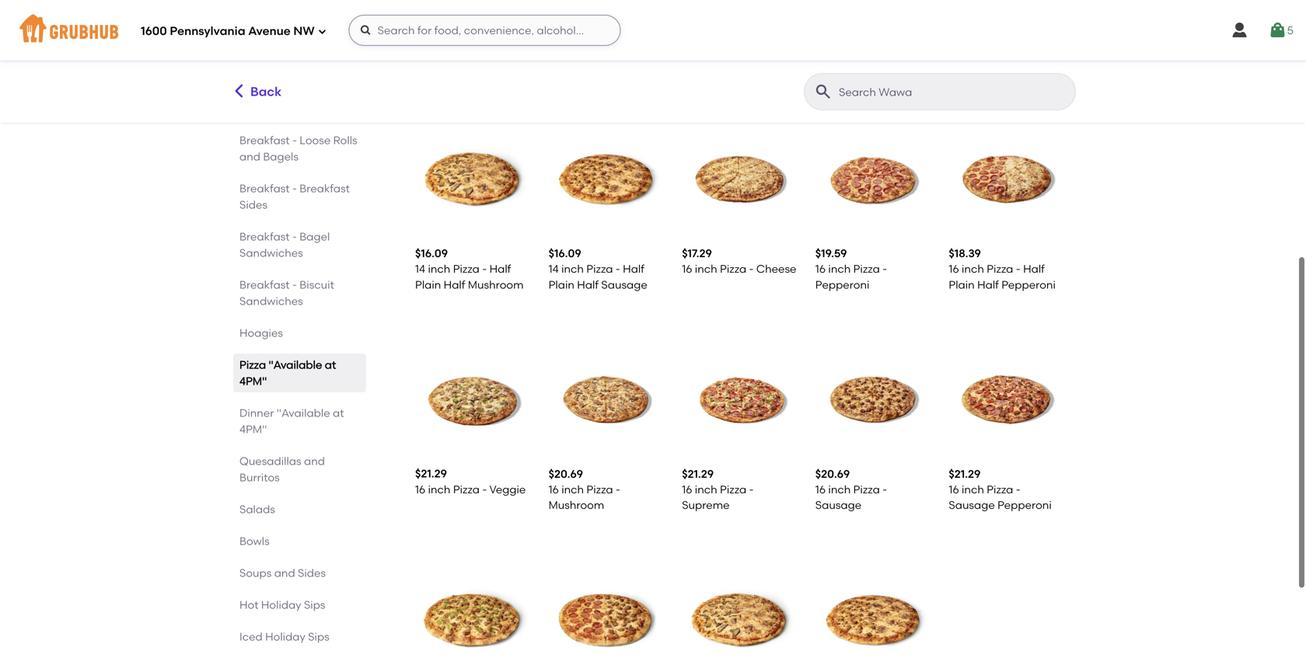 Task type: vqa. For each thing, say whether or not it's contained in the screenshot.


Task type: describe. For each thing, give the bounding box(es) containing it.
pizza "available at 4pm"
[[239, 358, 336, 388]]

16 for 16 inch pizza - sausage
[[815, 483, 826, 496]]

inch for 14 inch pizza - half plain half mushroom
[[428, 262, 450, 276]]

salads tab
[[239, 501, 360, 518]]

$16.09 for $16.09 14 inch pizza - half plain half mushroom
[[415, 247, 448, 260]]

sips for hot holiday sips
[[304, 599, 325, 612]]

holiday for hot
[[261, 599, 301, 612]]

mushroom inside $16.09 14 inch pizza - half plain half mushroom
[[468, 278, 524, 291]]

$19.59
[[815, 247, 847, 260]]

14 inside 14 inch pizza - sausage and green peppers
[[815, 26, 826, 39]]

at for pizza "available at 4pm"
[[325, 358, 336, 372]]

16 inch pizza - half plain half pepperoni image
[[949, 122, 1064, 237]]

pizza "available at 4pm" tab
[[239, 357, 360, 390]]

pizza for $18.39 14 inch pizza - supreme
[[453, 26, 480, 39]]

16 inch pizza - mushroom image
[[549, 343, 663, 457]]

breakfast - bagel sandwiches
[[239, 230, 330, 260]]

inch for 14 inch pizza - half plain half sausage
[[561, 262, 584, 276]]

avenue
[[248, 24, 291, 38]]

14 inside 14 inch pizza - half sausage half pepperoni
[[949, 26, 959, 39]]

main navigation navigation
[[0, 0, 1306, 61]]

sides inside soups and sides tab
[[298, 567, 326, 580]]

"available for dinner
[[277, 407, 330, 420]]

14 for $17.29 14 inch pizza - sausage
[[549, 26, 559, 39]]

soups and sides
[[239, 567, 326, 580]]

green
[[888, 42, 920, 55]]

breakfast for breakfast - loose rolls and bagels
[[239, 134, 290, 147]]

0 horizontal spatial svg image
[[360, 24, 372, 37]]

bagels
[[263, 150, 299, 163]]

pepperoni inside 14 inch pizza - half sausage half pepperoni
[[949, 58, 1003, 71]]

$21.29 16 inch pizza - veggie
[[415, 467, 526, 496]]

pizza for $18.39 16 inch pizza - half plain half pepperoni
[[987, 262, 1013, 276]]

svg image inside 5 button
[[1269, 21, 1287, 40]]

16 for 16 inch pizza - cheese
[[682, 262, 692, 276]]

hoagies tab
[[239, 325, 360, 341]]

inch inside $17.29 14 inch pizza - sausage
[[561, 26, 584, 39]]

plain for 14 inch pizza - half plain half sausage
[[549, 278, 574, 291]]

hoagies
[[239, 327, 283, 340]]

16 inch pizza - supreme image
[[682, 343, 797, 457]]

14 inch pizza - sausage and green peppers
[[815, 26, 920, 71]]

rolls
[[333, 134, 357, 147]]

bowls tab
[[239, 533, 360, 550]]

- inside $21.29 16 inch pizza - sausage pepperoni
[[1016, 483, 1021, 496]]

pepperoni inside $19.59 16 inch pizza - pepperoni
[[815, 278, 870, 291]]

16 for 16 inch pizza - mushroom
[[549, 483, 559, 496]]

inch for 16 inch pizza - veggie
[[428, 483, 451, 496]]

breakfast - biscuit sandwiches tab
[[239, 277, 360, 309]]

sausage inside $16.09 14 inch pizza - half plain half sausage
[[601, 278, 647, 291]]

16 inch pizza - pepperoni image
[[815, 122, 930, 237]]

$18.39 14 inch pizza - supreme
[[415, 10, 487, 55]]

- inside breakfast - bagel sandwiches
[[292, 230, 297, 243]]

back
[[250, 84, 282, 99]]

$17.29 16 inch pizza - cheese
[[682, 247, 796, 276]]

supreme for 14
[[415, 42, 463, 55]]

sips for iced holiday sips
[[308, 631, 329, 644]]

hot
[[239, 599, 259, 612]]

pizza for $20.69 16 inch pizza - mushroom
[[587, 483, 613, 496]]

breakfast - bagel sandwiches tab
[[239, 229, 360, 261]]

16 for 16 inch pizza - supreme
[[682, 483, 692, 496]]

breakfast - breakfast sides tab
[[239, 180, 360, 213]]

sausage for 14 inch pizza - half sausage half pepperoni
[[949, 42, 995, 55]]

16 inch pizza - cheese image
[[682, 122, 797, 237]]

quesadillas
[[239, 455, 301, 468]]

1600 pennsylvania avenue nw
[[141, 24, 315, 38]]

$21.29 for $21.29 16 inch pizza - sausage pepperoni
[[949, 467, 981, 481]]

inch for 16 inch pizza - cheese
[[695, 262, 717, 276]]

sausage for $20.69 16 inch pizza - sausage
[[815, 499, 862, 512]]

16 inch pizza - sausage image
[[815, 343, 930, 457]]

hot holiday sips tab
[[239, 597, 360, 613]]

14 inch pizza - sausage and green peppers button
[[809, 0, 936, 78]]

and inside breakfast - loose rolls and bagels
[[239, 150, 260, 163]]

sausage for $17.29 14 inch pizza - sausage
[[549, 42, 595, 55]]

14 for $16.09 14 inch pizza - half plain half mushroom
[[415, 262, 425, 276]]

1 horizontal spatial svg image
[[1230, 21, 1249, 40]]

soups and sides tab
[[239, 565, 360, 582]]

pizza for $17.29 14 inch pizza - sausage
[[586, 26, 613, 39]]

14 for $18.39 14 inch pizza - supreme
[[415, 26, 425, 39]]

16 inch pizza - half sausage half pepperoni image
[[549, 563, 663, 659]]

14 inch pizza - half plain half mushroom image
[[415, 122, 530, 237]]

- inside 14 inch pizza - sausage and green peppers
[[882, 26, 887, 39]]

breakfast for breakfast - bagel sandwiches
[[239, 230, 290, 243]]

16 inch pizza - half plain half mushroom image
[[682, 563, 797, 659]]

$18.39 for 16
[[949, 247, 981, 260]]

plain for 16 inch pizza - half plain half pepperoni
[[949, 278, 975, 291]]

16 for 16 inch pizza - half plain half pepperoni
[[949, 262, 959, 276]]

$16.09 14 inch pizza - half plain half mushroom
[[415, 247, 524, 291]]

breakfast - loose rolls and bagels
[[239, 134, 357, 163]]

hot holiday sips
[[239, 599, 325, 612]]

$20.69 16 inch pizza - mushroom
[[549, 467, 620, 512]]

$18.39 for 14
[[415, 10, 447, 24]]

pizza for $17.29 16 inch pizza - cheese
[[720, 262, 746, 276]]

and inside 14 inch pizza - sausage and green peppers
[[864, 42, 885, 55]]

back button
[[230, 73, 282, 110]]

pizza inside pizza "available at 4pm"
[[239, 358, 266, 372]]

breakfast - biscuit sandwiches
[[239, 278, 334, 308]]

dinner "available at 4pm"
[[239, 407, 344, 436]]

- inside breakfast - breakfast sides
[[292, 182, 297, 195]]

Search for food, convenience, alcohol... search field
[[349, 15, 621, 46]]

and inside tab
[[274, 567, 295, 580]]

quesadillas and burritos tab
[[239, 453, 360, 486]]

$17.29 for 14
[[549, 10, 579, 24]]

$20.69 for $20.69 16 inch pizza - sausage
[[815, 467, 850, 481]]

- inside $18.39 16 inch pizza - half plain half pepperoni
[[1016, 262, 1021, 276]]

sausage inside 14 inch pizza - sausage and green peppers
[[815, 42, 862, 55]]

biscuit
[[300, 278, 334, 292]]

14 for $16.09 14 inch pizza - half plain half sausage
[[549, 262, 559, 276]]

inch for 16 inch pizza - mushroom
[[561, 483, 584, 496]]

inch for 16 inch pizza - sausage
[[828, 483, 851, 496]]

at for dinner "available at 4pm"
[[333, 407, 344, 420]]

pizza inside 14 inch pizza - half sausage half pepperoni
[[987, 26, 1013, 39]]

Search Wawa search field
[[837, 85, 1071, 100]]



Task type: locate. For each thing, give the bounding box(es) containing it.
and left the bagels at the left
[[239, 150, 260, 163]]

sandwiches
[[239, 246, 303, 260], [239, 295, 303, 308]]

0 horizontal spatial supreme
[[415, 42, 463, 55]]

0 horizontal spatial sides
[[239, 198, 267, 211]]

iced holiday sips
[[239, 631, 329, 644]]

pizza
[[453, 26, 480, 39], [586, 26, 613, 39], [853, 26, 880, 39], [987, 26, 1013, 39], [453, 262, 480, 276], [586, 262, 613, 276], [720, 262, 746, 276], [853, 262, 880, 276], [987, 262, 1013, 276], [239, 358, 266, 372], [453, 483, 480, 496], [587, 483, 613, 496], [720, 483, 746, 496], [853, 483, 880, 496], [987, 483, 1013, 496]]

4pm" for pizza "available at 4pm"
[[239, 375, 267, 388]]

16 for 16 inch pizza - pepperoni
[[815, 262, 826, 276]]

14 inside $16.09 14 inch pizza - half plain half mushroom
[[415, 262, 425, 276]]

veggie
[[489, 483, 526, 496]]

and right soups
[[274, 567, 295, 580]]

svg image
[[1269, 21, 1287, 40], [360, 24, 372, 37]]

svg image right nw
[[318, 27, 327, 36]]

inch inside $20.69 16 inch pizza - mushroom
[[561, 483, 584, 496]]

quesadillas and burritos
[[239, 455, 325, 484]]

0 vertical spatial $17.29
[[549, 10, 579, 24]]

0 vertical spatial "available
[[269, 358, 322, 372]]

plain inside $16.09 14 inch pizza - half plain half sausage
[[549, 278, 574, 291]]

1 vertical spatial sips
[[308, 631, 329, 644]]

plain for 14 inch pizza - half plain half mushroom
[[415, 278, 441, 291]]

pizza inside $16.09 14 inch pizza - half plain half mushroom
[[453, 262, 480, 276]]

- inside breakfast - biscuit sandwiches
[[292, 278, 297, 292]]

1 vertical spatial $17.29
[[682, 247, 712, 260]]

0 vertical spatial sips
[[304, 599, 325, 612]]

peppers
[[815, 58, 859, 71]]

sips up iced holiday sips tab
[[304, 599, 325, 612]]

1 horizontal spatial plain
[[549, 278, 574, 291]]

- inside breakfast - loose rolls and bagels
[[292, 134, 297, 147]]

breakfast
[[239, 134, 290, 147], [239, 182, 290, 195], [300, 182, 350, 195], [239, 230, 290, 243], [239, 278, 290, 292]]

16 inside "$17.29 16 inch pizza - cheese"
[[682, 262, 692, 276]]

inch inside 14 inch pizza - sausage and green peppers
[[828, 26, 851, 39]]

sides up 'hot holiday sips' tab
[[298, 567, 326, 580]]

pennsylvania
[[170, 24, 245, 38]]

- inside "$17.29 16 inch pizza - cheese"
[[749, 262, 754, 276]]

sausage for $21.29 16 inch pizza - sausage pepperoni
[[949, 499, 995, 512]]

1 vertical spatial sides
[[298, 567, 326, 580]]

2 sandwiches from the top
[[239, 295, 303, 308]]

iced
[[239, 631, 263, 644]]

0 vertical spatial sides
[[239, 198, 267, 211]]

0 horizontal spatial svg image
[[318, 27, 327, 36]]

3 plain from the left
[[949, 278, 975, 291]]

0 vertical spatial $18.39
[[415, 10, 447, 24]]

pizza inside $17.29 14 inch pizza - sausage
[[586, 26, 613, 39]]

inch inside $21.29 16 inch pizza - sausage pepperoni
[[962, 483, 984, 496]]

$18.39
[[415, 10, 447, 24], [949, 247, 981, 260]]

pepperoni inside $21.29 16 inch pizza - sausage pepperoni
[[998, 499, 1052, 512]]

$21.29 16 inch pizza - supreme
[[682, 467, 754, 512]]

pizza inside $18.39 14 inch pizza - supreme
[[453, 26, 480, 39]]

$17.29
[[549, 10, 579, 24], [682, 247, 712, 260]]

1 horizontal spatial $18.39
[[949, 247, 981, 260]]

1 $16.09 from the left
[[415, 247, 448, 260]]

inch inside $16.09 14 inch pizza - half plain half sausage
[[561, 262, 584, 276]]

0 vertical spatial sandwiches
[[239, 246, 303, 260]]

pizza inside $21.29 16 inch pizza - sausage pepperoni
[[987, 483, 1013, 496]]

holiday down hot holiday sips at the left bottom
[[265, 631, 305, 644]]

0 vertical spatial at
[[325, 358, 336, 372]]

14
[[415, 26, 425, 39], [549, 26, 559, 39], [815, 26, 826, 39], [949, 26, 959, 39], [415, 262, 425, 276], [549, 262, 559, 276]]

16 inch pizza - sausage pepperoni image
[[949, 343, 1064, 457]]

"available down pizza "available at 4pm" tab
[[277, 407, 330, 420]]

holiday for iced
[[265, 631, 305, 644]]

14 inside $17.29 14 inch pizza - sausage
[[549, 26, 559, 39]]

and left green
[[864, 42, 885, 55]]

pizza inside '$20.69 16 inch pizza - sausage'
[[853, 483, 880, 496]]

0 vertical spatial mushroom
[[468, 278, 524, 291]]

14 inch pizza - half sausage half pepperoni
[[949, 26, 1045, 71]]

1 horizontal spatial $21.29
[[682, 467, 714, 481]]

1 horizontal spatial svg image
[[1269, 21, 1287, 40]]

-
[[482, 26, 487, 39], [616, 26, 620, 39], [882, 26, 887, 39], [1016, 26, 1020, 39], [292, 134, 297, 147], [292, 182, 297, 195], [292, 230, 297, 243], [482, 262, 487, 276], [616, 262, 620, 276], [749, 262, 754, 276], [883, 262, 887, 276], [1016, 262, 1021, 276], [292, 278, 297, 292], [482, 483, 487, 496], [616, 483, 620, 496], [749, 483, 754, 496], [883, 483, 887, 496], [1016, 483, 1021, 496]]

14 inch pizza - half sausage half pepperoni button
[[943, 0, 1070, 78]]

$21.29 inside $21.29 16 inch pizza - supreme
[[682, 467, 714, 481]]

sausage inside $21.29 16 inch pizza - sausage pepperoni
[[949, 499, 995, 512]]

sausage
[[549, 42, 595, 55], [815, 42, 862, 55], [949, 42, 995, 55], [601, 278, 647, 291], [815, 499, 862, 512], [949, 499, 995, 512]]

pepperoni inside $18.39 16 inch pizza - half plain half pepperoni
[[1002, 278, 1056, 291]]

16 for 16 inch pizza - sausage pepperoni
[[949, 483, 959, 496]]

16 inside $21.29 16 inch pizza - sausage pepperoni
[[949, 483, 959, 496]]

caret left icon image
[[231, 83, 247, 99]]

4pm" inside dinner "available at 4pm"
[[239, 423, 267, 436]]

- inside $19.59 16 inch pizza - pepperoni
[[883, 262, 887, 276]]

and inside quesadillas and burritos
[[304, 455, 325, 468]]

sandwiches up hoagies
[[239, 295, 303, 308]]

0 vertical spatial holiday
[[261, 599, 301, 612]]

2 4pm" from the top
[[239, 423, 267, 436]]

sausage inside 14 inch pizza - half sausage half pepperoni
[[949, 42, 995, 55]]

pizza inside "$17.29 16 inch pizza - cheese"
[[720, 262, 746, 276]]

$16.09
[[415, 247, 448, 260], [549, 247, 581, 260]]

$16.09 14 inch pizza - half plain half sausage
[[549, 247, 647, 291]]

0 vertical spatial supreme
[[415, 42, 463, 55]]

$20.69 16 inch pizza - sausage
[[815, 467, 887, 512]]

pizza inside 14 inch pizza - sausage and green peppers
[[853, 26, 880, 39]]

- inside $16.09 14 inch pizza - half plain half mushroom
[[482, 262, 487, 276]]

$20.69 inside '$20.69 16 inch pizza - sausage'
[[815, 467, 850, 481]]

1 horizontal spatial $16.09
[[549, 247, 581, 260]]

pizza for $19.59 16 inch pizza - pepperoni
[[853, 262, 880, 276]]

0 horizontal spatial $16.09
[[415, 247, 448, 260]]

- inside $21.29 16 inch pizza - veggie
[[482, 483, 487, 496]]

and
[[864, 42, 885, 55], [239, 150, 260, 163], [304, 455, 325, 468], [274, 567, 295, 580]]

$21.29 for $21.29 16 inch pizza - veggie
[[415, 467, 447, 481]]

pizza for $21.29 16 inch pizza - veggie
[[453, 483, 480, 496]]

sips inside tab
[[308, 631, 329, 644]]

soups
[[239, 567, 272, 580]]

5
[[1287, 24, 1294, 37]]

2 $21.29 from the left
[[682, 467, 714, 481]]

at down hoagies tab
[[325, 358, 336, 372]]

sides up breakfast - bagel sandwiches
[[239, 198, 267, 211]]

salads
[[239, 503, 275, 516]]

sips inside tab
[[304, 599, 325, 612]]

sandwiches inside breakfast - biscuit sandwiches
[[239, 295, 303, 308]]

4pm" down dinner
[[239, 423, 267, 436]]

"available inside dinner "available at 4pm"
[[277, 407, 330, 420]]

$17.29 for 16
[[682, 247, 712, 260]]

4pm"
[[239, 375, 267, 388], [239, 423, 267, 436]]

1 horizontal spatial sides
[[298, 567, 326, 580]]

pizza for $21.29 16 inch pizza - sausage pepperoni
[[987, 483, 1013, 496]]

svg image
[[1230, 21, 1249, 40], [318, 27, 327, 36]]

inch inside "$17.29 16 inch pizza - cheese"
[[695, 262, 717, 276]]

16 for 16 inch pizza - veggie
[[415, 483, 425, 496]]

dinner
[[239, 407, 274, 420]]

16 inch pizza - veggie image
[[415, 343, 530, 457]]

loose
[[300, 134, 331, 147]]

breakfast for breakfast - biscuit sandwiches
[[239, 278, 290, 292]]

$21.29 16 inch pizza - sausage pepperoni
[[949, 467, 1052, 512]]

14 inside $16.09 14 inch pizza - half plain half sausage
[[549, 262, 559, 276]]

- inside $18.39 14 inch pizza - supreme
[[482, 26, 487, 39]]

1 horizontal spatial $20.69
[[815, 467, 850, 481]]

pepperoni
[[949, 58, 1003, 71], [815, 278, 870, 291], [1002, 278, 1056, 291], [998, 499, 1052, 512]]

inch inside $21.29 16 inch pizza - veggie
[[428, 483, 451, 496]]

breakfast inside breakfast - bagel sandwiches
[[239, 230, 290, 243]]

half
[[1023, 26, 1045, 39], [998, 42, 1019, 55], [489, 262, 511, 276], [623, 262, 644, 276], [1023, 262, 1045, 276], [444, 278, 465, 291], [577, 278, 599, 291], [977, 278, 999, 291]]

"available inside pizza "available at 4pm"
[[269, 358, 322, 372]]

1 vertical spatial sandwiches
[[239, 295, 303, 308]]

$16.09 inside $16.09 14 inch pizza - half plain half mushroom
[[415, 247, 448, 260]]

16 inch pizza - sausage and green peppers image
[[415, 563, 530, 659]]

1 vertical spatial at
[[333, 407, 344, 420]]

sandwiches for biscuit
[[239, 295, 303, 308]]

$16.09 for $16.09 14 inch pizza - half plain half sausage
[[549, 247, 581, 260]]

0 vertical spatial 4pm"
[[239, 375, 267, 388]]

1 horizontal spatial $17.29
[[682, 247, 712, 260]]

$20.69
[[549, 467, 583, 481], [815, 467, 850, 481]]

$16.09 inside $16.09 14 inch pizza - half plain half sausage
[[549, 247, 581, 260]]

nw
[[293, 24, 315, 38]]

0 horizontal spatial $21.29
[[415, 467, 447, 481]]

plain inside $16.09 14 inch pizza - half plain half mushroom
[[415, 278, 441, 291]]

2 plain from the left
[[549, 278, 574, 291]]

1 vertical spatial mushroom
[[549, 499, 604, 512]]

inch for 16 inch pizza - half plain half pepperoni
[[962, 262, 984, 276]]

0 horizontal spatial $17.29
[[549, 10, 579, 24]]

cheese
[[756, 262, 796, 276]]

pizza inside $18.39 16 inch pizza - half plain half pepperoni
[[987, 262, 1013, 276]]

pizza inside $20.69 16 inch pizza - mushroom
[[587, 483, 613, 496]]

2 horizontal spatial $21.29
[[949, 467, 981, 481]]

inch inside $18.39 16 inch pizza - half plain half pepperoni
[[962, 262, 984, 276]]

$19.59 16 inch pizza - pepperoni
[[815, 247, 887, 291]]

holiday down soups and sides
[[261, 599, 301, 612]]

16 inside $21.29 16 inch pizza - supreme
[[682, 483, 692, 496]]

inch for 16 inch pizza - sausage pepperoni
[[962, 483, 984, 496]]

supreme inside $21.29 16 inch pizza - supreme
[[682, 499, 730, 512]]

0 horizontal spatial $20.69
[[549, 467, 583, 481]]

supreme inside $18.39 14 inch pizza - supreme
[[415, 42, 463, 55]]

16 inside $20.69 16 inch pizza - mushroom
[[549, 483, 559, 496]]

3 $21.29 from the left
[[949, 467, 981, 481]]

sandwiches for bagel
[[239, 246, 303, 260]]

1 vertical spatial 4pm"
[[239, 423, 267, 436]]

- inside $17.29 14 inch pizza - sausage
[[616, 26, 620, 39]]

magnifying glass icon image
[[814, 82, 833, 101]]

pizza inside $21.29 16 inch pizza - veggie
[[453, 483, 480, 496]]

"available
[[269, 358, 322, 372], [277, 407, 330, 420]]

0 horizontal spatial $18.39
[[415, 10, 447, 24]]

inch inside '$20.69 16 inch pizza - sausage'
[[828, 483, 851, 496]]

inch inside $19.59 16 inch pizza - pepperoni
[[828, 262, 851, 276]]

breakfast up the bagels at the left
[[239, 134, 290, 147]]

$21.29
[[415, 467, 447, 481], [682, 467, 714, 481], [949, 467, 981, 481]]

breakfast inside breakfast - loose rolls and bagels
[[239, 134, 290, 147]]

4pm" inside pizza "available at 4pm"
[[239, 375, 267, 388]]

1 sandwiches from the top
[[239, 246, 303, 260]]

breakfast for breakfast - breakfast sides
[[239, 182, 290, 195]]

14 inch pizza - half plain half sausage image
[[549, 122, 663, 237]]

mushroom inside $20.69 16 inch pizza - mushroom
[[549, 499, 604, 512]]

bagel
[[300, 230, 330, 243]]

supreme
[[415, 42, 463, 55], [682, 499, 730, 512]]

at inside dinner "available at 4pm"
[[333, 407, 344, 420]]

supreme for 16
[[682, 499, 730, 512]]

1 vertical spatial holiday
[[265, 631, 305, 644]]

"available for pizza
[[269, 358, 322, 372]]

16 inside $21.29 16 inch pizza - veggie
[[415, 483, 425, 496]]

pizza for $16.09 14 inch pizza - half plain half mushroom
[[453, 262, 480, 276]]

inch
[[428, 26, 450, 39], [561, 26, 584, 39], [828, 26, 851, 39], [962, 26, 984, 39], [428, 262, 450, 276], [561, 262, 584, 276], [695, 262, 717, 276], [828, 262, 851, 276], [962, 262, 984, 276], [428, 483, 451, 496], [561, 483, 584, 496], [695, 483, 717, 496], [828, 483, 851, 496], [962, 483, 984, 496]]

sandwiches up breakfast - biscuit sandwiches
[[239, 246, 303, 260]]

0 horizontal spatial plain
[[415, 278, 441, 291]]

14 inside $18.39 14 inch pizza - supreme
[[415, 26, 425, 39]]

1 vertical spatial "available
[[277, 407, 330, 420]]

holiday
[[261, 599, 301, 612], [265, 631, 305, 644]]

$18.39 16 inch pizza - half plain half pepperoni
[[949, 247, 1056, 291]]

pizza for $21.29 16 inch pizza - supreme
[[720, 483, 746, 496]]

4pm" for dinner "available at 4pm"
[[239, 423, 267, 436]]

"available down hoagies tab
[[269, 358, 322, 372]]

$17.29 inside $17.29 14 inch pizza - sausage
[[549, 10, 579, 24]]

2 $16.09 from the left
[[549, 247, 581, 260]]

16 inside $18.39 16 inch pizza - half plain half pepperoni
[[949, 262, 959, 276]]

breakfast - loose rolls and bagels tab
[[239, 132, 360, 165]]

1 vertical spatial $18.39
[[949, 247, 981, 260]]

- inside '$20.69 16 inch pizza - sausage'
[[883, 483, 887, 496]]

sips
[[304, 599, 325, 612], [308, 631, 329, 644]]

16 inch pizza - half plain half sausage image
[[815, 563, 930, 659]]

$17.29 14 inch pizza - sausage
[[549, 10, 620, 55]]

$21.29 for $21.29 16 inch pizza - supreme
[[682, 467, 714, 481]]

plain
[[415, 278, 441, 291], [549, 278, 574, 291], [949, 278, 975, 291]]

plain inside $18.39 16 inch pizza - half plain half pepperoni
[[949, 278, 975, 291]]

inch inside $18.39 14 inch pizza - supreme
[[428, 26, 450, 39]]

1 horizontal spatial supreme
[[682, 499, 730, 512]]

breakfast inside breakfast - biscuit sandwiches
[[239, 278, 290, 292]]

breakfast down breakfast - bagel sandwiches
[[239, 278, 290, 292]]

svg image left 5 button
[[1230, 21, 1249, 40]]

holiday inside tab
[[261, 599, 301, 612]]

bowls
[[239, 535, 270, 548]]

$20.69 for $20.69 16 inch pizza - mushroom
[[549, 467, 583, 481]]

5 button
[[1269, 16, 1294, 44]]

1 plain from the left
[[415, 278, 441, 291]]

16 inside '$20.69 16 inch pizza - sausage'
[[815, 483, 826, 496]]

4pm" up dinner
[[239, 375, 267, 388]]

- inside $16.09 14 inch pizza - half plain half sausage
[[616, 262, 620, 276]]

holiday inside tab
[[265, 631, 305, 644]]

1 vertical spatial supreme
[[682, 499, 730, 512]]

1 4pm" from the top
[[239, 375, 267, 388]]

- inside 14 inch pizza - half sausage half pepperoni
[[1016, 26, 1020, 39]]

sides
[[239, 198, 267, 211], [298, 567, 326, 580]]

1 $20.69 from the left
[[549, 467, 583, 481]]

breakfast down breakfast - breakfast sides
[[239, 230, 290, 243]]

breakfast - breakfast sides
[[239, 182, 350, 211]]

burritos
[[239, 471, 280, 484]]

16 inside $19.59 16 inch pizza - pepperoni
[[815, 262, 826, 276]]

- inside $20.69 16 inch pizza - mushroom
[[616, 483, 620, 496]]

0 horizontal spatial mushroom
[[468, 278, 524, 291]]

dinner "available at 4pm" tab
[[239, 405, 360, 438]]

16
[[682, 262, 692, 276], [815, 262, 826, 276], [949, 262, 959, 276], [415, 483, 425, 496], [549, 483, 559, 496], [682, 483, 692, 496], [815, 483, 826, 496], [949, 483, 959, 496]]

inch inside $16.09 14 inch pizza - half plain half mushroom
[[428, 262, 450, 276]]

inch for 16 inch pizza - pepperoni
[[828, 262, 851, 276]]

inch for 16 inch pizza - supreme
[[695, 483, 717, 496]]

at
[[325, 358, 336, 372], [333, 407, 344, 420]]

breakfast down the bagels at the left
[[239, 182, 290, 195]]

1 $21.29 from the left
[[415, 467, 447, 481]]

mushroom
[[468, 278, 524, 291], [549, 499, 604, 512]]

pizza for $16.09 14 inch pizza - half plain half sausage
[[586, 262, 613, 276]]

1 horizontal spatial mushroom
[[549, 499, 604, 512]]

inch inside $21.29 16 inch pizza - supreme
[[695, 483, 717, 496]]

2 $20.69 from the left
[[815, 467, 850, 481]]

2 horizontal spatial plain
[[949, 278, 975, 291]]

$18.39 inside $18.39 16 inch pizza - half plain half pepperoni
[[949, 247, 981, 260]]

iced holiday sips tab
[[239, 629, 360, 645]]

sausage inside '$20.69 16 inch pizza - sausage'
[[815, 499, 862, 512]]

inch inside 14 inch pizza - half sausage half pepperoni
[[962, 26, 984, 39]]

sausage inside $17.29 14 inch pizza - sausage
[[549, 42, 595, 55]]

and down dinner "available at 4pm" tab
[[304, 455, 325, 468]]

- inside $21.29 16 inch pizza - supreme
[[749, 483, 754, 496]]

pizza for $20.69 16 inch pizza - sausage
[[853, 483, 880, 496]]

sips down 'hot holiday sips' tab
[[308, 631, 329, 644]]

$18.39 inside $18.39 14 inch pizza - supreme
[[415, 10, 447, 24]]

sides inside breakfast - breakfast sides
[[239, 198, 267, 211]]

at down pizza "available at 4pm" tab
[[333, 407, 344, 420]]

1600
[[141, 24, 167, 38]]

breakfast down breakfast - loose rolls and bagels tab
[[300, 182, 350, 195]]



